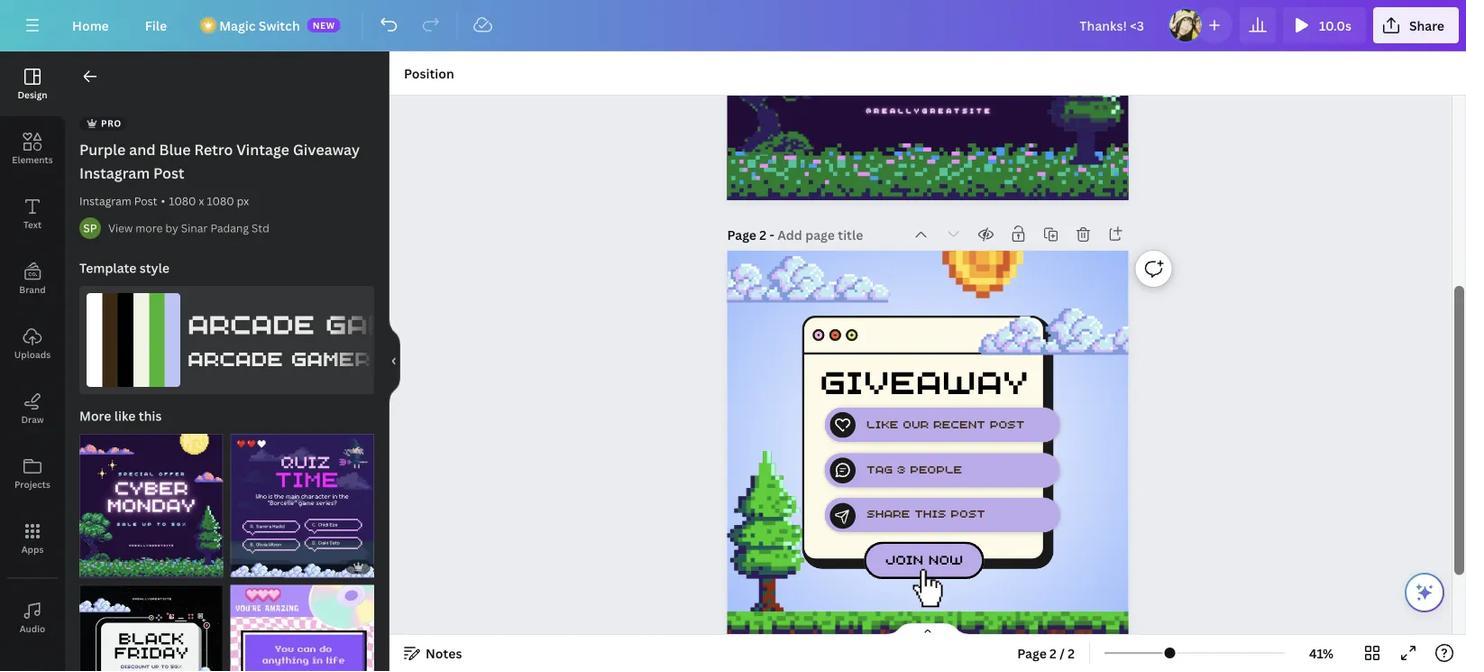 Task type: vqa. For each thing, say whether or not it's contained in the screenshot.
position dropdown button
yes



Task type: describe. For each thing, give the bounding box(es) containing it.
brand
[[19, 283, 46, 295]]

0 vertical spatial this
[[139, 407, 162, 424]]

main menu bar
[[0, 0, 1467, 51]]

videos image
[[0, 650, 65, 671]]

1 horizontal spatial post
[[990, 416, 1025, 432]]

1 horizontal spatial giveaway
[[820, 354, 1029, 403]]

41% button
[[1293, 639, 1351, 667]]

2 instagram from the top
[[79, 193, 132, 208]]

draw button
[[0, 376, 65, 441]]

elements button
[[0, 116, 65, 181]]

side panel tab list
[[0, 51, 65, 671]]

pro
[[101, 117, 122, 129]]

x
[[199, 193, 204, 208]]

page for page 2 / 2
[[1018, 644, 1047, 662]]

-
[[770, 226, 775, 244]]

41%
[[1310, 644, 1334, 662]]

text
[[23, 218, 42, 230]]

std
[[252, 221, 270, 235]]

like
[[114, 407, 136, 424]]

view more by sinar padang std
[[108, 221, 270, 235]]

apps button
[[0, 506, 65, 571]]

notes
[[426, 644, 462, 662]]

now
[[929, 549, 963, 568]]

share this post
[[867, 505, 986, 521]]

canva assistant image
[[1414, 582, 1436, 603]]

sinar
[[181, 221, 208, 235]]

like our recent post
[[867, 416, 1025, 432]]

template
[[79, 259, 137, 276]]

audio
[[20, 622, 45, 635]]

home
[[72, 17, 109, 34]]

elements
[[12, 153, 53, 166]]

giveaway inside "purple and blue retro vintage giveaway instagram post"
[[293, 140, 360, 159]]

1 vertical spatial post
[[134, 193, 157, 208]]

padang
[[210, 221, 249, 235]]

position
[[404, 64, 454, 82]]

2 for /
[[1050, 644, 1057, 662]]

notes button
[[397, 639, 469, 667]]

join
[[885, 549, 924, 568]]

sinar padang std image
[[79, 217, 101, 239]]

uploads button
[[0, 311, 65, 376]]

view more by sinar padang std button
[[108, 219, 270, 237]]

switch
[[259, 17, 300, 34]]

our
[[903, 416, 929, 432]]

dark blue night sky illustrative quiz time game instagram post group
[[230, 423, 374, 578]]

tag
[[867, 460, 893, 477]]

share button
[[1374, 7, 1459, 43]]

projects
[[14, 478, 51, 490]]



Task type: locate. For each thing, give the bounding box(es) containing it.
2 1080 from the left
[[207, 193, 234, 208]]

file button
[[131, 7, 181, 43]]

instagram down purple
[[79, 163, 150, 183]]

more
[[136, 221, 163, 235]]

0 horizontal spatial post
[[951, 505, 986, 521]]

join now
[[885, 549, 963, 568]]

@reallygreatsite
[[866, 106, 993, 115]]

10.0s
[[1319, 17, 1352, 34]]

post
[[153, 163, 184, 183], [134, 193, 157, 208]]

magic switch
[[219, 17, 300, 34]]

share for share
[[1410, 17, 1445, 34]]

1 vertical spatial share
[[867, 505, 910, 521]]

black and neon green retro geometric black friday instagram post image
[[79, 585, 223, 671]]

purple neon tech geometric cyber monday instagram post group
[[79, 423, 223, 578]]

10.0s button
[[1283, 7, 1366, 43]]

more like this
[[79, 407, 162, 424]]

instagram up the "view"
[[79, 193, 132, 208]]

by
[[165, 221, 178, 235]]

modern y2k motivational instagram post image
[[230, 585, 374, 671]]

0 horizontal spatial 1080
[[169, 193, 196, 208]]

post up the now
[[951, 505, 986, 521]]

post right recent
[[990, 416, 1025, 432]]

0 vertical spatial page
[[727, 226, 757, 244]]

page 2 / 2
[[1018, 644, 1075, 662]]

page inside "button"
[[1018, 644, 1047, 662]]

retro
[[194, 140, 233, 159]]

0 horizontal spatial page
[[727, 226, 757, 244]]

page for page 2 -
[[727, 226, 757, 244]]

2
[[760, 226, 767, 244], [1050, 644, 1057, 662], [1068, 644, 1075, 662]]

giveaway
[[293, 140, 360, 159], [820, 354, 1029, 403]]

2 horizontal spatial 2
[[1068, 644, 1075, 662]]

people
[[910, 460, 963, 477]]

sinar padang std element
[[79, 217, 101, 239]]

0 horizontal spatial share
[[867, 505, 910, 521]]

magic
[[219, 17, 256, 34]]

post down blue
[[153, 163, 184, 183]]

style
[[140, 259, 170, 276]]

modern y2k motivational instagram post group
[[230, 574, 374, 671]]

arcade gamer arcade gamer
[[188, 302, 432, 372]]

arcade
[[188, 302, 315, 341], [188, 342, 283, 372]]

projects button
[[0, 441, 65, 506]]

text button
[[0, 181, 65, 246]]

1 vertical spatial gamer
[[291, 342, 371, 372]]

show pages image
[[885, 622, 971, 637]]

black and neon green retro geometric black friday instagram post group
[[79, 574, 223, 671]]

0 vertical spatial arcade
[[188, 302, 315, 341]]

recent
[[934, 416, 986, 432]]

this right like
[[139, 407, 162, 424]]

draw
[[21, 413, 44, 425]]

vintage
[[236, 140, 290, 159]]

2 left -
[[760, 226, 767, 244]]

new
[[313, 19, 335, 31]]

this
[[139, 407, 162, 424], [915, 505, 947, 521]]

0 vertical spatial gamer
[[325, 302, 432, 341]]

file
[[145, 17, 167, 34]]

page 2 -
[[727, 226, 778, 244]]

1 horizontal spatial this
[[915, 505, 947, 521]]

1 instagram from the top
[[79, 163, 150, 183]]

0 vertical spatial post
[[153, 163, 184, 183]]

page left /
[[1018, 644, 1047, 662]]

2 right /
[[1068, 644, 1075, 662]]

purple
[[79, 140, 126, 159]]

more
[[79, 407, 111, 424]]

Design title text field
[[1065, 7, 1161, 43]]

gamer
[[325, 302, 432, 341], [291, 342, 371, 372]]

1 vertical spatial arcade
[[188, 342, 283, 372]]

1 arcade from the top
[[188, 302, 315, 341]]

brand button
[[0, 246, 65, 311]]

purple and blue retro vintage giveaway instagram post
[[79, 140, 360, 183]]

instagram inside "purple and blue retro vintage giveaway instagram post"
[[79, 163, 150, 183]]

template style
[[79, 259, 170, 276]]

1 vertical spatial instagram
[[79, 193, 132, 208]]

1 vertical spatial post
[[951, 505, 986, 521]]

1 vertical spatial this
[[915, 505, 947, 521]]

page 2 / 2 button
[[1010, 639, 1082, 667]]

view
[[108, 221, 133, 235]]

/
[[1060, 644, 1065, 662]]

1 horizontal spatial 2
[[1050, 644, 1057, 662]]

page
[[727, 226, 757, 244], [1018, 644, 1047, 662]]

post inside "purple and blue retro vintage giveaway instagram post"
[[153, 163, 184, 183]]

uploads
[[14, 348, 51, 360]]

px
[[237, 193, 249, 208]]

0 vertical spatial giveaway
[[293, 140, 360, 159]]

0 vertical spatial post
[[990, 416, 1025, 432]]

1080
[[169, 193, 196, 208], [207, 193, 234, 208]]

0 vertical spatial share
[[1410, 17, 1445, 34]]

2 left /
[[1050, 644, 1057, 662]]

1 1080 from the left
[[169, 193, 196, 208]]

dark blue night sky illustrative quiz time game instagram post image
[[230, 434, 374, 578]]

position button
[[397, 59, 462, 87]]

audio button
[[0, 585, 65, 650]]

1 horizontal spatial share
[[1410, 17, 1445, 34]]

3
[[897, 460, 906, 477]]

1 vertical spatial page
[[1018, 644, 1047, 662]]

and
[[129, 140, 156, 159]]

instagram
[[79, 163, 150, 183], [79, 193, 132, 208]]

like
[[867, 416, 899, 432]]

instagram post
[[79, 193, 157, 208]]

share inside dropdown button
[[1410, 17, 1445, 34]]

1080 right x
[[207, 193, 234, 208]]

0 horizontal spatial giveaway
[[293, 140, 360, 159]]

1 horizontal spatial 1080
[[207, 193, 234, 208]]

1 vertical spatial giveaway
[[820, 354, 1029, 403]]

share
[[1410, 17, 1445, 34], [867, 505, 910, 521]]

1080 x 1080 px
[[169, 193, 249, 208]]

home link
[[58, 7, 123, 43]]

design
[[18, 88, 47, 101]]

share for share this post
[[867, 505, 910, 521]]

post up the more
[[134, 193, 157, 208]]

tag 3 people
[[867, 460, 963, 477]]

purple neon tech geometric cyber monday instagram post image
[[79, 434, 223, 578]]

page left -
[[727, 226, 757, 244]]

Page title text field
[[778, 226, 865, 244]]

1 horizontal spatial page
[[1018, 644, 1047, 662]]

design button
[[0, 51, 65, 116]]

1080 left x
[[169, 193, 196, 208]]

apps
[[21, 543, 44, 555]]

hide image
[[389, 318, 400, 405]]

giveaway up our
[[820, 354, 1029, 403]]

giveaway right vintage
[[293, 140, 360, 159]]

this down people
[[915, 505, 947, 521]]

2 for -
[[760, 226, 767, 244]]

blue
[[159, 140, 191, 159]]

2 arcade from the top
[[188, 342, 283, 372]]

0 horizontal spatial this
[[139, 407, 162, 424]]

post
[[990, 416, 1025, 432], [951, 505, 986, 521]]

0 vertical spatial instagram
[[79, 163, 150, 183]]

0 horizontal spatial 2
[[760, 226, 767, 244]]



